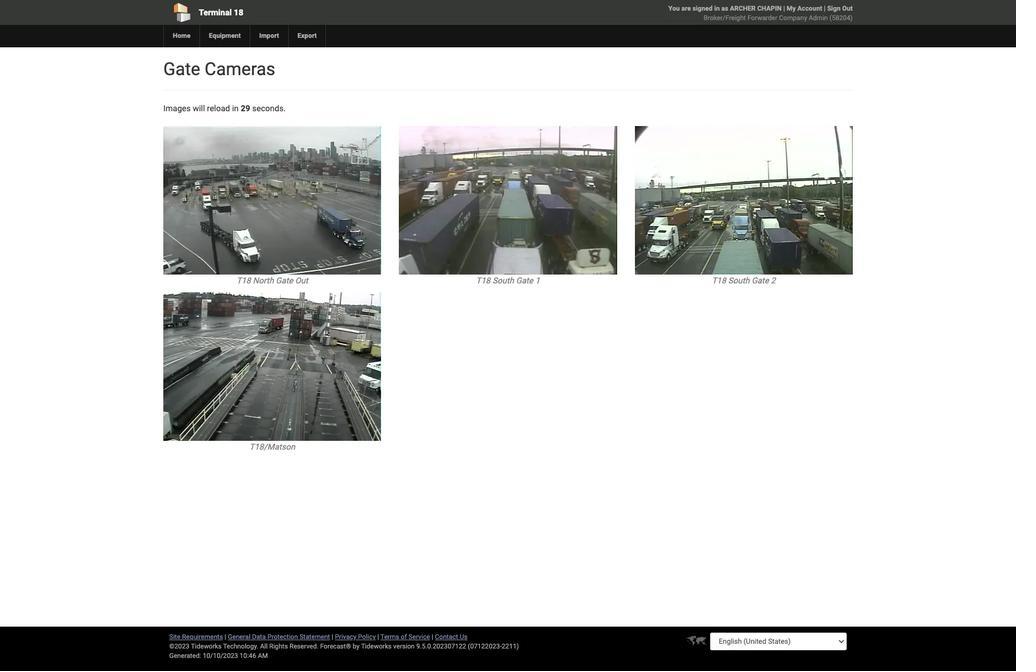 Task type: locate. For each thing, give the bounding box(es) containing it.
0 horizontal spatial south
[[493, 276, 514, 285]]

2 south from the left
[[728, 276, 750, 285]]

you are signed in as archer chapin | my account | sign out broker/freight forwarder company admin (58204)
[[669, 5, 853, 22]]

t18 south gate 1 image
[[399, 126, 617, 275]]

privacy policy link
[[335, 633, 376, 641]]

gate cameras
[[163, 59, 275, 79]]

1 horizontal spatial out
[[843, 5, 853, 12]]

gate left 1
[[516, 276, 533, 285]]

t18 south gate 2
[[712, 276, 776, 285]]

admin
[[809, 14, 828, 22]]

images
[[163, 104, 191, 113]]

out right 'north'
[[295, 276, 308, 285]]

you
[[669, 5, 680, 12]]

site
[[169, 633, 181, 641]]

1 horizontal spatial in
[[715, 5, 720, 12]]

3 t18 from the left
[[712, 276, 726, 285]]

t18 for t18 south gate 1
[[476, 276, 491, 285]]

2 t18 from the left
[[476, 276, 491, 285]]

gate right 'north'
[[276, 276, 293, 285]]

1 t18 from the left
[[237, 276, 251, 285]]

gate down home link
[[163, 59, 200, 79]]

images will reload in 29 seconds.
[[163, 104, 286, 113]]

©2023 tideworks
[[169, 643, 222, 651]]

2211)
[[502, 643, 519, 651]]

import
[[259, 32, 279, 40]]

out
[[843, 5, 853, 12], [295, 276, 308, 285]]

south left 2
[[728, 276, 750, 285]]

am
[[258, 652, 268, 660]]

in
[[715, 5, 720, 12], [232, 104, 239, 113]]

1 south from the left
[[493, 276, 514, 285]]

us
[[460, 633, 468, 641]]

my account link
[[787, 5, 823, 12]]

in left 29
[[232, 104, 239, 113]]

9.5.0.202307122
[[416, 643, 466, 651]]

account
[[798, 5, 823, 12]]

service
[[409, 633, 430, 641]]

will
[[193, 104, 205, 113]]

1 vertical spatial out
[[295, 276, 308, 285]]

1 horizontal spatial south
[[728, 276, 750, 285]]

general
[[228, 633, 251, 641]]

equipment link
[[200, 25, 250, 47]]

data
[[252, 633, 266, 641]]

terms of service link
[[381, 633, 430, 641]]

terminal 18
[[199, 8, 243, 17]]

t18 left 2
[[712, 276, 726, 285]]

north
[[253, 276, 274, 285]]

t18
[[237, 276, 251, 285], [476, 276, 491, 285], [712, 276, 726, 285]]

2 horizontal spatial t18
[[712, 276, 726, 285]]

1
[[535, 276, 540, 285]]

policy
[[358, 633, 376, 641]]

reload
[[207, 104, 230, 113]]

1 vertical spatial in
[[232, 104, 239, 113]]

| left sign
[[824, 5, 826, 12]]

1 horizontal spatial t18
[[476, 276, 491, 285]]

0 vertical spatial in
[[715, 5, 720, 12]]

gate left 2
[[752, 276, 769, 285]]

equipment
[[209, 32, 241, 40]]

0 horizontal spatial t18
[[237, 276, 251, 285]]

south for t18 south gate 2
[[728, 276, 750, 285]]

home link
[[163, 25, 200, 47]]

forecast®
[[320, 643, 351, 651]]

t18 for t18 south gate 2
[[712, 276, 726, 285]]

south left 1
[[493, 276, 514, 285]]

forwarder
[[748, 14, 778, 22]]

t18 left 1
[[476, 276, 491, 285]]

site requirements link
[[169, 633, 223, 641]]

in inside you are signed in as archer chapin | my account | sign out broker/freight forwarder company admin (58204)
[[715, 5, 720, 12]]

protection
[[268, 633, 298, 641]]

t18 left 'north'
[[237, 276, 251, 285]]

gate
[[163, 59, 200, 79], [276, 276, 293, 285], [516, 276, 533, 285], [752, 276, 769, 285]]

of
[[401, 633, 407, 641]]

my
[[787, 5, 796, 12]]

terminal
[[199, 8, 232, 17]]

company
[[779, 14, 807, 22]]

gate for t18 south gate 1
[[516, 276, 533, 285]]

0 vertical spatial out
[[843, 5, 853, 12]]

(07122023-
[[468, 643, 502, 651]]

0 horizontal spatial in
[[232, 104, 239, 113]]

out up '(58204)'
[[843, 5, 853, 12]]

| up tideworks
[[378, 633, 379, 641]]

south
[[493, 276, 514, 285], [728, 276, 750, 285]]

10:46
[[240, 652, 256, 660]]

|
[[784, 5, 785, 12], [824, 5, 826, 12], [225, 633, 226, 641], [332, 633, 333, 641], [378, 633, 379, 641], [432, 633, 434, 641]]

in left as
[[715, 5, 720, 12]]

signed
[[693, 5, 713, 12]]



Task type: describe. For each thing, give the bounding box(es) containing it.
generated:
[[169, 652, 201, 660]]

export
[[298, 32, 317, 40]]

chapin
[[758, 5, 782, 12]]

version
[[393, 643, 415, 651]]

t18 south gate 2 image
[[635, 126, 853, 275]]

cameras
[[205, 59, 275, 79]]

sign out link
[[828, 5, 853, 12]]

in for reload
[[232, 104, 239, 113]]

t18/matson image
[[163, 293, 381, 441]]

seconds.
[[252, 104, 286, 113]]

are
[[682, 5, 691, 12]]

south for t18 south gate 1
[[493, 276, 514, 285]]

t18 north gate out
[[237, 276, 308, 285]]

(58204)
[[830, 14, 853, 22]]

all
[[260, 643, 268, 651]]

export link
[[288, 25, 326, 47]]

2
[[771, 276, 776, 285]]

rights
[[269, 643, 288, 651]]

t18 north gate out image
[[163, 126, 381, 275]]

terminal 18 link
[[163, 0, 440, 25]]

privacy
[[335, 633, 357, 641]]

requirements
[[182, 633, 223, 641]]

t18/matson
[[250, 442, 295, 452]]

as
[[722, 5, 729, 12]]

t18 for t18 north gate out
[[237, 276, 251, 285]]

site requirements | general data protection statement | privacy policy | terms of service | contact us ©2023 tideworks technology. all rights reserved. forecast® by tideworks version 9.5.0.202307122 (07122023-2211) generated: 10/10/2023 10:46 am
[[169, 633, 519, 660]]

0 horizontal spatial out
[[295, 276, 308, 285]]

in for signed
[[715, 5, 720, 12]]

tideworks
[[361, 643, 392, 651]]

| left my
[[784, 5, 785, 12]]

contact us link
[[435, 633, 468, 641]]

import link
[[250, 25, 288, 47]]

terms
[[381, 633, 399, 641]]

reserved.
[[290, 643, 319, 651]]

statement
[[300, 633, 330, 641]]

18
[[234, 8, 243, 17]]

10/10/2023
[[203, 652, 238, 660]]

| left general
[[225, 633, 226, 641]]

technology.
[[223, 643, 259, 651]]

| up forecast®
[[332, 633, 333, 641]]

29
[[241, 104, 250, 113]]

contact
[[435, 633, 458, 641]]

general data protection statement link
[[228, 633, 330, 641]]

home
[[173, 32, 191, 40]]

gate for t18 south gate 2
[[752, 276, 769, 285]]

sign
[[828, 5, 841, 12]]

| up the 9.5.0.202307122
[[432, 633, 434, 641]]

gate for t18 north gate out
[[276, 276, 293, 285]]

out inside you are signed in as archer chapin | my account | sign out broker/freight forwarder company admin (58204)
[[843, 5, 853, 12]]

t18 south gate 1
[[476, 276, 540, 285]]

archer
[[730, 5, 756, 12]]

broker/freight
[[704, 14, 746, 22]]

by
[[353, 643, 360, 651]]



Task type: vqa. For each thing, say whether or not it's contained in the screenshot.
Results
no



